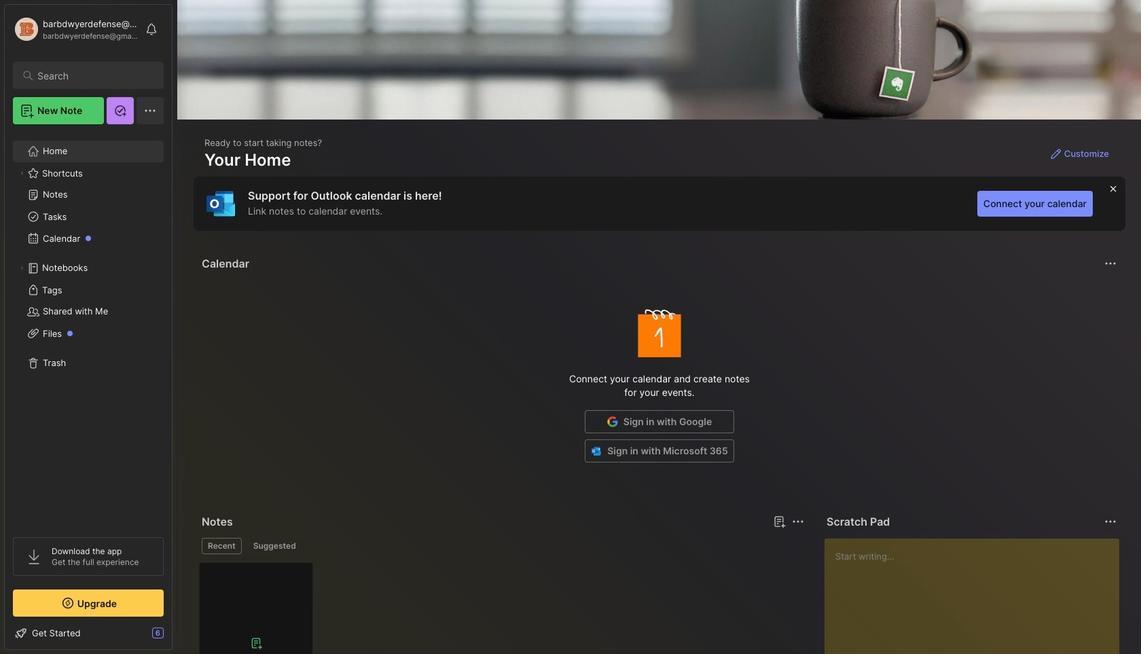 Task type: describe. For each thing, give the bounding box(es) containing it.
more actions image
[[1103, 514, 1119, 530]]

Start writing… text field
[[836, 539, 1119, 654]]

1 tab from the left
[[202, 538, 242, 554]]

0 horizontal spatial more actions image
[[790, 514, 807, 530]]

main element
[[0, 0, 177, 654]]

click to collapse image
[[172, 629, 182, 646]]

none search field inside main element
[[37, 67, 152, 84]]



Task type: locate. For each thing, give the bounding box(es) containing it.
Help and Learning task checklist field
[[5, 622, 172, 644]]

0 vertical spatial more actions image
[[1103, 255, 1119, 272]]

1 horizontal spatial more actions image
[[1103, 255, 1119, 272]]

more actions image
[[1103, 255, 1119, 272], [790, 514, 807, 530]]

1 horizontal spatial tab
[[247, 538, 302, 554]]

2 tab from the left
[[247, 538, 302, 554]]

Account field
[[13, 16, 139, 43]]

tree inside main element
[[5, 132, 172, 525]]

None search field
[[37, 67, 152, 84]]

Search text field
[[37, 69, 152, 82]]

tab
[[202, 538, 242, 554], [247, 538, 302, 554]]

0 horizontal spatial tab
[[202, 538, 242, 554]]

tree
[[5, 132, 172, 525]]

tab list
[[202, 538, 802, 554]]

More actions field
[[1101, 254, 1120, 273], [789, 512, 808, 531], [1101, 512, 1120, 531]]

1 vertical spatial more actions image
[[790, 514, 807, 530]]

expand notebooks image
[[18, 264, 26, 272]]



Task type: vqa. For each thing, say whether or not it's contained in the screenshot.
Account Field
yes



